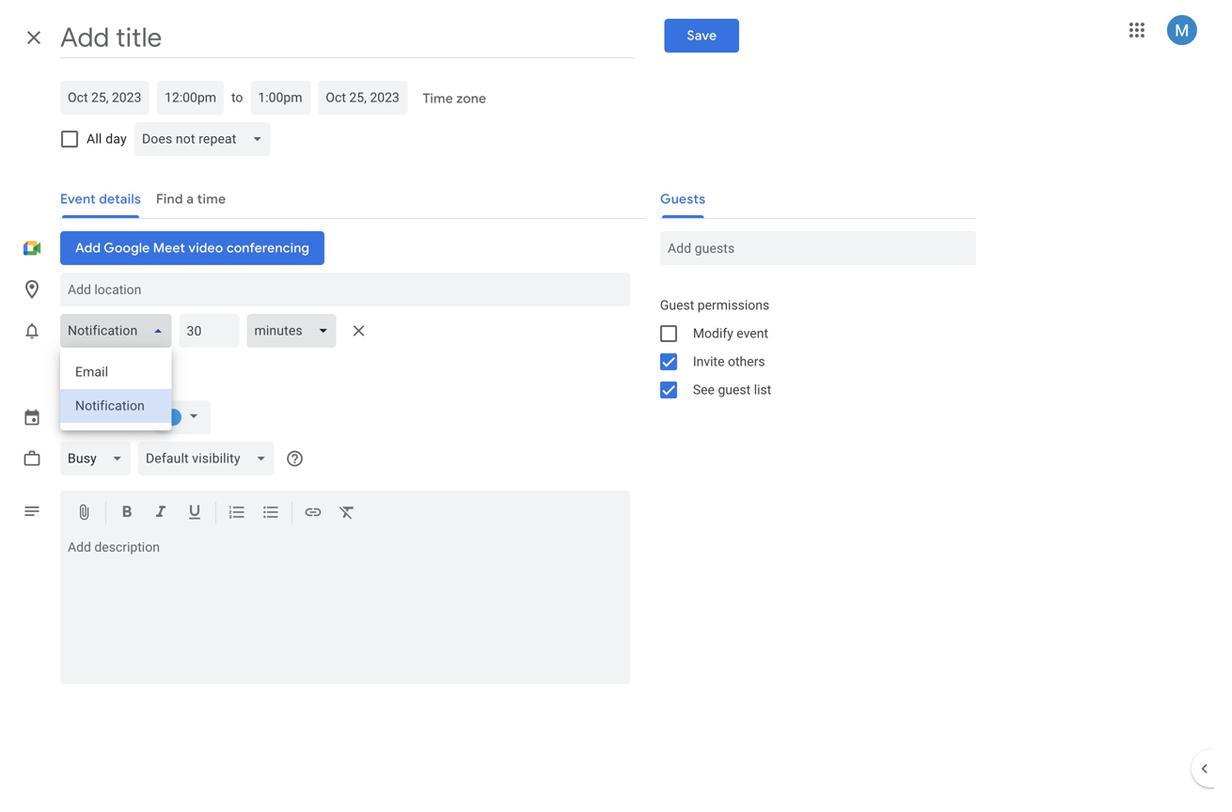 Task type: describe. For each thing, give the bounding box(es) containing it.
add
[[60, 366, 86, 383]]

see
[[693, 382, 715, 398]]

time
[[423, 90, 453, 107]]

time zone button
[[415, 82, 494, 116]]

Description text field
[[60, 540, 630, 681]]

add notification
[[60, 366, 161, 383]]

End date text field
[[326, 87, 400, 109]]

time zone
[[423, 90, 486, 107]]

others
[[728, 354, 765, 370]]

numbered list image
[[228, 503, 246, 525]]

event
[[737, 326, 769, 341]]

notification method list box
[[60, 348, 172, 431]]

guest permissions
[[660, 298, 770, 313]]

list
[[754, 382, 772, 398]]

30 minutes before element
[[60, 310, 374, 431]]

notification
[[89, 366, 161, 383]]

invite
[[693, 354, 725, 370]]

save button
[[664, 19, 739, 53]]

remove formatting image
[[338, 503, 357, 525]]

Minutes in advance for notification number field
[[187, 314, 232, 348]]

guest
[[718, 382, 751, 398]]

modify
[[693, 326, 734, 341]]

add notification button
[[53, 352, 169, 397]]

day
[[106, 131, 127, 147]]

modify event
[[693, 326, 769, 341]]

underline image
[[185, 503, 204, 525]]



Task type: locate. For each thing, give the bounding box(es) containing it.
Location text field
[[68, 273, 623, 307]]

all day
[[87, 131, 127, 147]]

save
[[687, 27, 717, 44]]

permissions
[[698, 298, 770, 313]]

italic image
[[151, 503, 170, 525]]

see guest list
[[693, 382, 772, 398]]

group containing guest permissions
[[645, 292, 976, 404]]

bulleted list image
[[261, 503, 280, 525]]

bold image
[[118, 503, 136, 525]]

Title text field
[[60, 17, 634, 58]]

group
[[645, 292, 976, 404]]

insert link image
[[304, 503, 323, 525]]

Guests text field
[[668, 231, 969, 265]]

roberts
[[101, 410, 147, 425]]

Start time text field
[[165, 87, 216, 109]]

option
[[60, 356, 172, 389]]

zone
[[456, 90, 486, 107]]

None field
[[134, 122, 278, 156], [60, 314, 179, 348], [247, 314, 344, 348], [60, 442, 138, 476], [138, 442, 282, 476], [134, 122, 278, 156], [60, 314, 179, 348], [247, 314, 344, 348], [60, 442, 138, 476], [138, 442, 282, 476]]

mateo roberts
[[60, 410, 147, 425]]

formatting options toolbar
[[60, 491, 630, 537]]

guest
[[660, 298, 694, 313]]

all
[[87, 131, 102, 147]]

Start date text field
[[68, 87, 142, 109]]

to
[[231, 90, 243, 105]]

mateo
[[60, 410, 98, 425]]

invite others
[[693, 354, 765, 370]]

End time text field
[[258, 87, 303, 109]]

notification option
[[60, 389, 172, 423]]



Task type: vqa. For each thing, say whether or not it's contained in the screenshot.
the Numbered list icon
yes



